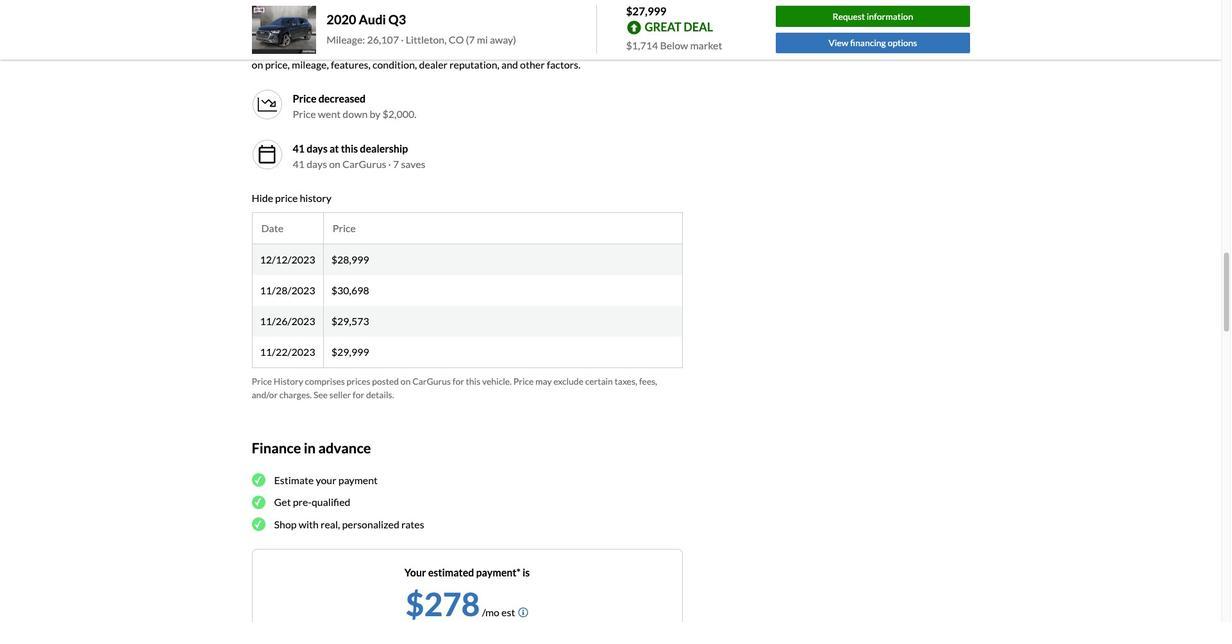 Task type: locate. For each thing, give the bounding box(es) containing it.
audi left based
[[604, 43, 625, 55]]

car inside we compared this car with similar 2020 audi q3 based on price, mileage, features, condition, dealer reputation, and other factors.
[[508, 43, 522, 55]]

q3
[[388, 12, 406, 27], [627, 43, 641, 55]]

audi up 26,107
[[359, 12, 386, 27]]

12/12/2023
[[260, 253, 315, 266]]

this right mi
[[490, 43, 506, 55]]

on down "at"
[[329, 158, 340, 170]]

0 horizontal spatial audi
[[359, 12, 386, 27]]

mileage:
[[327, 34, 365, 46]]

history
[[300, 192, 331, 204]]

days left "at"
[[307, 143, 328, 155]]

may
[[536, 376, 552, 387]]

price up and/or
[[252, 376, 272, 387]]

cargurus right posted on the bottom of the page
[[412, 376, 451, 387]]

1 vertical spatial for
[[353, 389, 364, 400]]

price down mileage,
[[293, 93, 317, 105]]

0 vertical spatial this
[[490, 43, 506, 55]]

1 days from the top
[[307, 143, 328, 155]]

1 horizontal spatial for
[[453, 376, 464, 387]]

2020
[[327, 12, 356, 27], [579, 43, 602, 55]]

0 horizontal spatial this
[[341, 143, 358, 155]]

with inside we compared this car with similar 2020 audi q3 based on price, mileage, features, condition, dealer reputation, and other factors.
[[524, 43, 544, 55]]

estimate
[[274, 474, 314, 486]]

pre-
[[293, 496, 312, 508]]

great deal
[[645, 20, 713, 34]]

7
[[393, 158, 399, 170]]

q3 inside 2020 audi q3 mileage: 26,107 · littleton, co (7 mi away)
[[388, 12, 406, 27]]

2 41 from the top
[[293, 158, 305, 170]]

2020 up mileage:
[[327, 12, 356, 27]]

cargurus inside 41 days at this dealership 41 days on cargurus · 7 saves
[[342, 158, 386, 170]]

co
[[449, 34, 464, 46]]

info circle image
[[518, 607, 529, 618]]

price for price may exclude certain taxes, fees, and/or charges. see seller for details.
[[514, 376, 534, 387]]

0 horizontal spatial ·
[[388, 158, 391, 170]]

1 horizontal spatial is
[[523, 566, 530, 579]]

car up price, on the left top
[[273, 43, 287, 55]]

0 horizontal spatial $1,714
[[299, 43, 331, 55]]

· right 26,107
[[401, 34, 404, 46]]

hide price history link
[[252, 192, 331, 204]]

·
[[401, 34, 404, 46], [388, 158, 391, 170]]

1 car from the left
[[273, 43, 287, 55]]

we compared this car with similar 2020 audi q3 based on price, mileage, features, condition, dealer reputation, and other factors.
[[252, 43, 670, 71]]

price decreased image
[[252, 89, 282, 120], [257, 94, 277, 115]]

1 vertical spatial on
[[329, 158, 340, 170]]

· left the 7
[[388, 158, 391, 170]]

41 left "at"
[[293, 143, 305, 155]]

on right posted on the bottom of the page
[[401, 376, 411, 387]]

this
[[252, 43, 271, 55]]

0 horizontal spatial with
[[299, 518, 319, 530]]

$1,714 down great
[[626, 39, 658, 51]]

est
[[502, 606, 515, 618]]

0 horizontal spatial cargurus
[[342, 158, 386, 170]]

1 horizontal spatial q3
[[627, 43, 641, 55]]

price
[[275, 192, 298, 204]]

price inside price may exclude certain taxes, fees, and/or charges. see seller for details.
[[514, 376, 534, 387]]

market down deal at the right top of the page
[[690, 39, 722, 51]]

price.
[[398, 43, 423, 55]]

and/or
[[252, 389, 278, 400]]

real,
[[321, 518, 340, 530]]

posted
[[372, 376, 399, 387]]

41
[[293, 143, 305, 155], [293, 158, 305, 170]]

1 horizontal spatial with
[[524, 43, 544, 55]]

with left "real,"
[[299, 518, 319, 530]]

0 horizontal spatial on
[[252, 59, 263, 71]]

0 horizontal spatial market
[[363, 43, 396, 55]]

0 horizontal spatial for
[[353, 389, 364, 400]]

41 up hide price history "link"
[[293, 158, 305, 170]]

q3 up 26,107
[[388, 12, 406, 27]]

down
[[343, 108, 368, 120]]

2020 right similar
[[579, 43, 602, 55]]

$1,714
[[626, 39, 658, 51], [299, 43, 331, 55]]

0 vertical spatial q3
[[388, 12, 406, 27]]

0 vertical spatial ·
[[401, 34, 404, 46]]

0 vertical spatial on
[[252, 59, 263, 71]]

on inside we compared this car with similar 2020 audi q3 based on price, mileage, features, condition, dealer reputation, and other factors.
[[252, 59, 263, 71]]

on down this
[[252, 59, 263, 71]]

0 vertical spatial days
[[307, 143, 328, 155]]

(7
[[466, 34, 475, 46]]

this
[[490, 43, 506, 55], [341, 143, 358, 155], [466, 376, 480, 387]]

0 horizontal spatial q3
[[388, 12, 406, 27]]

went
[[318, 108, 341, 120]]

0 horizontal spatial is
[[289, 43, 297, 55]]

market up condition,
[[363, 43, 396, 55]]

0 horizontal spatial car
[[273, 43, 287, 55]]

car up and
[[508, 43, 522, 55]]

on
[[252, 59, 263, 71], [329, 158, 340, 170], [401, 376, 411, 387]]

this inside we compared this car with similar 2020 audi q3 based on price, mileage, features, condition, dealer reputation, and other factors.
[[490, 43, 506, 55]]

on inside 41 days at this dealership 41 days on cargurus · 7 saves
[[329, 158, 340, 170]]

payment
[[338, 474, 378, 486]]

with up other
[[524, 43, 544, 55]]

0 vertical spatial audi
[[359, 12, 386, 27]]

and
[[501, 59, 518, 71]]

2 vertical spatial on
[[401, 376, 411, 387]]

1 horizontal spatial on
[[329, 158, 340, 170]]

1 horizontal spatial audi
[[604, 43, 625, 55]]

price
[[293, 93, 317, 105], [293, 108, 316, 120], [333, 222, 356, 234], [252, 376, 272, 387], [514, 376, 534, 387]]

0 vertical spatial cargurus
[[342, 158, 386, 170]]

0 horizontal spatial 2020
[[327, 12, 356, 27]]

cargurus down dealership
[[342, 158, 386, 170]]

for down prices
[[353, 389, 364, 400]]

0 vertical spatial 41
[[293, 143, 305, 155]]

1 vertical spatial audi
[[604, 43, 625, 55]]

0 vertical spatial is
[[289, 43, 297, 55]]

great
[[645, 20, 682, 34]]

rates
[[401, 518, 424, 530]]

mileage,
[[292, 59, 329, 71]]

advance
[[318, 439, 371, 457]]

1 vertical spatial cargurus
[[412, 376, 451, 387]]

taxes,
[[615, 376, 637, 387]]

your
[[316, 474, 336, 486]]

for left vehicle. at the bottom left of page
[[453, 376, 464, 387]]

this right "at"
[[341, 143, 358, 155]]

comprises
[[305, 376, 345, 387]]

price for price decreased price went down by $2,000.
[[293, 93, 317, 105]]

features,
[[331, 59, 371, 71]]

$30,698
[[331, 284, 369, 296]]

get
[[274, 496, 291, 508]]

1 vertical spatial q3
[[627, 43, 641, 55]]

payment*
[[476, 566, 521, 579]]

audi
[[359, 12, 386, 27], [604, 43, 625, 55]]

audi inside 2020 audi q3 mileage: 26,107 · littleton, co (7 mi away)
[[359, 12, 386, 27]]

2 horizontal spatial this
[[490, 43, 506, 55]]

1 horizontal spatial car
[[508, 43, 522, 55]]

11/28/2023
[[260, 284, 315, 296]]

0 vertical spatial with
[[524, 43, 544, 55]]

0 vertical spatial 2020
[[327, 12, 356, 27]]

1 horizontal spatial ·
[[401, 34, 404, 46]]

market
[[690, 39, 722, 51], [363, 43, 396, 55]]

is
[[289, 43, 297, 55], [523, 566, 530, 579]]

days up history
[[307, 158, 327, 170]]

1 horizontal spatial 2020
[[579, 43, 602, 55]]

request information
[[833, 11, 913, 22]]

1 horizontal spatial this
[[466, 376, 480, 387]]

1 vertical spatial 41
[[293, 158, 305, 170]]

is up price, on the left top
[[289, 43, 297, 55]]

away)
[[490, 34, 516, 46]]

for
[[453, 376, 464, 387], [353, 389, 364, 400]]

1 vertical spatial this
[[341, 143, 358, 155]]

car
[[273, 43, 287, 55], [508, 43, 522, 55]]

history
[[274, 376, 303, 387]]

audi inside we compared this car with similar 2020 audi q3 based on price, mileage, features, condition, dealer reputation, and other factors.
[[604, 43, 625, 55]]

q3 inside we compared this car with similar 2020 audi q3 based on price, mileage, features, condition, dealer reputation, and other factors.
[[627, 43, 641, 55]]

price for price history comprises prices posted on cargurus for this vehicle.
[[252, 376, 272, 387]]

2 horizontal spatial on
[[401, 376, 411, 387]]

exclude
[[554, 376, 584, 387]]

1 vertical spatial 2020
[[579, 43, 602, 55]]

1 vertical spatial ·
[[388, 158, 391, 170]]

2 car from the left
[[508, 43, 522, 55]]

1 vertical spatial is
[[523, 566, 530, 579]]

date
[[261, 222, 283, 234]]

$1,714 up mileage,
[[299, 43, 331, 55]]

1 vertical spatial days
[[307, 158, 327, 170]]

11/26/2023
[[260, 315, 315, 327]]

price up $28,999
[[333, 222, 356, 234]]

price left the may
[[514, 376, 534, 387]]

q3 left based
[[627, 43, 641, 55]]

this left vehicle. at the bottom left of page
[[466, 376, 480, 387]]

dealership
[[360, 143, 408, 155]]

is right payment*
[[523, 566, 530, 579]]

cargurus
[[342, 158, 386, 170], [412, 376, 451, 387]]

41 days at this dealership image
[[252, 139, 282, 170], [257, 144, 277, 165]]

shop
[[274, 518, 297, 530]]



Task type: describe. For each thing, give the bounding box(es) containing it.
shop with real, personalized rates
[[274, 518, 424, 530]]

view financing options button
[[776, 33, 970, 54]]

factors.
[[547, 59, 581, 71]]

estimate your payment
[[274, 474, 378, 486]]

view
[[829, 37, 849, 48]]

0 vertical spatial for
[[453, 376, 464, 387]]

estimated
[[428, 566, 474, 579]]

$2,000.
[[382, 108, 417, 120]]

price left went
[[293, 108, 316, 120]]

vehicle.
[[482, 376, 512, 387]]

finance in advance
[[252, 439, 371, 457]]

for inside price may exclude certain taxes, fees, and/or charges. see seller for details.
[[353, 389, 364, 400]]

this inside 41 days at this dealership 41 days on cargurus · 7 saves
[[341, 143, 358, 155]]

seller
[[330, 389, 351, 400]]

request information button
[[776, 6, 970, 27]]

1 horizontal spatial $1,714
[[626, 39, 658, 51]]

41 days at this dealership 41 days on cargurus · 7 saves
[[293, 143, 426, 170]]

1 41 from the top
[[293, 143, 305, 155]]

your estimated payment* is
[[404, 566, 530, 579]]

11/22/2023
[[260, 346, 315, 358]]

information
[[867, 11, 913, 22]]

$1,714 below market
[[626, 39, 722, 51]]

we
[[425, 43, 441, 55]]

dealer
[[419, 59, 448, 71]]

charges.
[[279, 389, 312, 400]]

26,107
[[367, 34, 399, 46]]

options
[[888, 37, 917, 48]]

fees,
[[639, 376, 657, 387]]

below
[[660, 39, 688, 51]]

· inside 2020 audi q3 mileage: 26,107 · littleton, co (7 mi away)
[[401, 34, 404, 46]]

based
[[643, 43, 670, 55]]

2 days from the top
[[307, 158, 327, 170]]

$27,999
[[626, 4, 667, 18]]

compared
[[443, 43, 488, 55]]

1 horizontal spatial market
[[690, 39, 722, 51]]

by
[[370, 108, 381, 120]]

1 vertical spatial with
[[299, 518, 319, 530]]

condition,
[[373, 59, 417, 71]]

littleton,
[[406, 34, 447, 46]]

price may exclude certain taxes, fees, and/or charges. see seller for details.
[[252, 376, 657, 400]]

see
[[314, 389, 328, 400]]

other
[[520, 59, 545, 71]]

hide
[[252, 192, 273, 204]]

finance
[[252, 439, 301, 457]]

prices
[[347, 376, 370, 387]]

2020 inside 2020 audi q3 mileage: 26,107 · littleton, co (7 mi away)
[[327, 12, 356, 27]]

saves
[[401, 158, 426, 170]]

price for price
[[333, 222, 356, 234]]

get pre-qualified
[[274, 496, 350, 508]]

certain
[[585, 376, 613, 387]]

in
[[304, 439, 316, 457]]

financing
[[850, 37, 886, 48]]

2020 audi q3 mileage: 26,107 · littleton, co (7 mi away)
[[327, 12, 516, 46]]

price history comprises prices posted on cargurus for this vehicle.
[[252, 376, 512, 387]]

below
[[333, 43, 361, 55]]

request
[[833, 11, 865, 22]]

2020 audi q3 image
[[252, 5, 316, 54]]

2 vertical spatial this
[[466, 376, 480, 387]]

price decreased price went down by $2,000.
[[293, 93, 417, 120]]

mi
[[477, 34, 488, 46]]

price,
[[265, 59, 290, 71]]

your
[[404, 566, 426, 579]]

view financing options
[[829, 37, 917, 48]]

deal
[[684, 20, 713, 34]]

1 horizontal spatial cargurus
[[412, 376, 451, 387]]

$29,573
[[331, 315, 369, 327]]

$29,999
[[331, 346, 369, 358]]

decreased
[[318, 93, 366, 105]]

at
[[330, 143, 339, 155]]

reputation,
[[450, 59, 500, 71]]

qualified
[[312, 496, 350, 508]]

$28,999
[[331, 253, 369, 266]]

personalized
[[342, 518, 399, 530]]

details.
[[366, 389, 394, 400]]

2020 inside we compared this car with similar 2020 audi q3 based on price, mileage, features, condition, dealer reputation, and other factors.
[[579, 43, 602, 55]]

hide price history
[[252, 192, 331, 204]]

/mo est
[[480, 606, 515, 618]]

· inside 41 days at this dealership 41 days on cargurus · 7 saves
[[388, 158, 391, 170]]

similar
[[546, 43, 577, 55]]

this car is $1,714 below market price.
[[252, 43, 423, 55]]



Task type: vqa. For each thing, say whether or not it's contained in the screenshot.
· in 41 Days At This Dealership 41 Days On Cargurus · 7 Saves
yes



